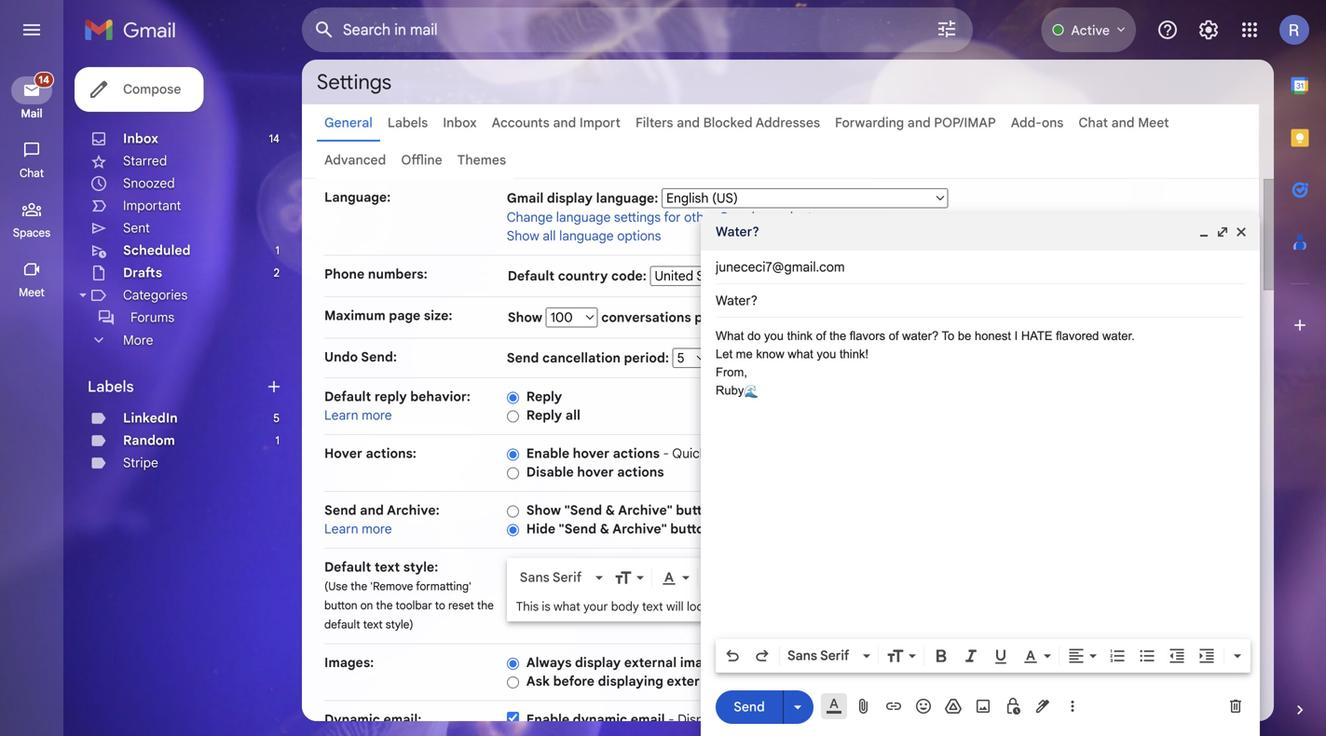 Task type: describe. For each thing, give the bounding box(es) containing it.
show all language options
[[507, 228, 661, 244]]

labels for labels heading
[[88, 378, 134, 396]]

default for default reply behavior: learn more
[[324, 389, 371, 405]]

reply inside default reply behavior: learn more
[[375, 389, 407, 405]]

and for pop/imap
[[908, 115, 931, 131]]

undo send:
[[324, 349, 397, 365]]

support image
[[1157, 19, 1179, 41]]

and for archive:
[[360, 503, 384, 519]]

Message Body text field
[[716, 327, 1246, 634]]

actions for enable
[[613, 446, 660, 462]]

2
[[274, 266, 280, 280]]

show "send & archive" button in reply
[[527, 503, 769, 519]]

sent link
[[123, 220, 150, 236]]

1 horizontal spatial inbox link
[[443, 115, 477, 131]]

reply all
[[527, 407, 581, 424]]

default reply behavior: learn more
[[324, 389, 471, 424]]

more formatting options image
[[1229, 647, 1247, 666]]

the inside what do you think of the flavors of water? to be honest i hate flavored water. let me know what you think! from,
[[830, 329, 847, 343]]

& for hide
[[600, 521, 610, 537]]

sans serif inside water? dialog
[[788, 648, 850, 664]]

button for hide "send & archive" button in reply
[[671, 521, 712, 537]]

labels for labels link in the left top of the page
[[388, 115, 428, 131]]

filters and blocked addresses link
[[636, 115, 821, 131]]

options
[[617, 228, 661, 244]]

labels link
[[388, 115, 428, 131]]

0 vertical spatial text
[[375, 559, 400, 576]]

do
[[748, 329, 761, 343]]

starred
[[123, 153, 167, 169]]

body
[[611, 599, 639, 614]]

insert signature image
[[1034, 697, 1053, 716]]

2 vertical spatial text
[[363, 618, 383, 632]]

hover actions:
[[324, 446, 417, 462]]

- down 'redo ‪(⌘y)‬' image
[[772, 674, 778, 690]]

dynamic
[[324, 712, 380, 728]]

honest
[[975, 329, 1012, 343]]

period:
[[624, 350, 669, 366]]

what
[[716, 329, 744, 343]]

2 horizontal spatial dynamic
[[929, 674, 979, 690]]

default for default country code:
[[508, 268, 555, 284]]

linkedin link
[[123, 410, 178, 427]]

look
[[687, 599, 710, 614]]

water?
[[716, 224, 760, 240]]

ruby
[[716, 384, 744, 398]]

themes
[[458, 152, 506, 168]]

1 vertical spatial language
[[559, 228, 614, 244]]

dynamic email:
[[324, 712, 422, 728]]

accounts and import link
[[492, 115, 621, 131]]

enable dynamic email - display dynamic email content when available.
[[527, 712, 951, 728]]

inbox for the left the inbox link
[[123, 131, 158, 147]]

archive" for hide
[[613, 521, 667, 537]]

drafts link
[[123, 265, 162, 281]]

for
[[664, 209, 681, 226]]

bulleted list ‪(⌘⇧8)‬ image
[[1138, 647, 1157, 666]]

chat and meet link
[[1079, 115, 1170, 131]]

more send options image
[[789, 698, 807, 717]]

stripe link
[[123, 455, 158, 471]]

meet inside heading
[[19, 286, 45, 300]]

all for reply
[[566, 407, 581, 424]]

"send for show
[[565, 503, 602, 519]]

insert files using drive image
[[944, 697, 963, 716]]

you
[[817, 347, 837, 361]]

Show "Send & Archive" button in reply radio
[[507, 505, 519, 519]]

google
[[720, 209, 762, 226]]

offline link
[[401, 152, 443, 168]]

gmail display language:
[[507, 190, 659, 207]]

always
[[527, 655, 572, 671]]

i
[[1015, 329, 1018, 343]]

and for blocked
[[677, 115, 700, 131]]

reply for show "send & archive" button in reply
[[736, 503, 769, 519]]

seconds
[[709, 350, 766, 366]]

1 vertical spatial text
[[642, 599, 664, 614]]

chat and meet
[[1079, 115, 1170, 131]]

behavior:
[[410, 389, 471, 405]]

Search in mail text field
[[343, 21, 884, 39]]

send inside button
[[734, 699, 765, 715]]

forums
[[131, 310, 174, 326]]

know
[[756, 347, 785, 361]]

default for default text style: (use the 'remove formatting' button on the toolbar to reset the default text style)
[[324, 559, 371, 576]]

2 vertical spatial learn
[[738, 655, 773, 671]]

2 email from the left
[[778, 712, 809, 728]]

change language settings for other google products
[[507, 209, 819, 226]]

0 vertical spatial serif
[[553, 569, 582, 586]]

the right reset
[[477, 599, 494, 613]]

meet heading
[[0, 285, 63, 300]]

random
[[123, 433, 175, 449]]

show for show all language options
[[507, 228, 540, 244]]

displaying
[[598, 674, 664, 690]]

flavored
[[1056, 329, 1100, 343]]

0 vertical spatial external
[[624, 655, 677, 671]]

filters
[[636, 115, 674, 131]]

linkedin
[[123, 410, 178, 427]]

important link
[[123, 198, 181, 214]]

0 horizontal spatial inbox link
[[123, 131, 158, 147]]

send for and
[[324, 503, 357, 519]]

pop/imap
[[934, 115, 996, 131]]

2 vertical spatial learn more link
[[738, 655, 806, 671]]

themes link
[[458, 152, 506, 168]]

ons
[[1042, 115, 1064, 131]]

cancellation
[[543, 350, 621, 366]]

1 for scheduled
[[276, 244, 280, 258]]

0 vertical spatial formatting options toolbar
[[513, 560, 883, 595]]

language:
[[324, 189, 391, 206]]

1 vertical spatial this
[[780, 674, 805, 690]]

more options image
[[1068, 697, 1079, 716]]

formatting'
[[416, 580, 472, 594]]

hover.
[[1126, 446, 1162, 462]]

controls
[[1057, 446, 1105, 462]]

will
[[667, 599, 684, 614]]

style)
[[386, 618, 414, 632]]

(use
[[324, 580, 348, 594]]

enable hover actions - quickly gain access to archive, delete, mark as read, and snooze controls on hover.
[[527, 446, 1162, 462]]

numbers:
[[368, 266, 428, 282]]

gmail
[[507, 190, 544, 207]]

Always display external images radio
[[507, 657, 519, 671]]

indent less ‪(⌘[)‬ image
[[1168, 647, 1187, 666]]

default country code:
[[508, 268, 650, 284]]

0 horizontal spatial page
[[389, 308, 421, 324]]

spaces
[[13, 226, 50, 240]]

ask before displaying external images - this option also disables dynamic email.
[[527, 674, 1017, 690]]

learn for send and archive: learn more
[[324, 521, 359, 537]]

1 of from the left
[[816, 329, 827, 343]]

junececi7@gmail.com
[[716, 259, 845, 276]]

on inside default text style: (use the 'remove formatting' button on the toolbar to reset the default text style)
[[360, 599, 373, 613]]

show all language options link
[[507, 228, 661, 244]]

categories
[[123, 287, 188, 303]]

email.
[[983, 674, 1017, 690]]

close image
[[1234, 225, 1249, 240]]

Reply all radio
[[507, 410, 519, 424]]

general link
[[324, 115, 373, 131]]

filters and blocked addresses
[[636, 115, 821, 131]]

forums link
[[131, 310, 174, 326]]

ask
[[527, 674, 550, 690]]

undo ‪(⌘z)‬ image
[[723, 647, 742, 666]]

display for gmail
[[547, 190, 593, 207]]

0 horizontal spatial sans serif
[[520, 569, 582, 586]]

inbox for the inbox link to the right
[[443, 115, 477, 131]]

discard draft ‪(⌘⇧d)‬ image
[[1227, 697, 1246, 716]]

drafts
[[123, 265, 162, 281]]

when
[[861, 712, 893, 728]]

learn more link for default
[[324, 407, 392, 424]]

archive:
[[387, 503, 440, 519]]



Task type: vqa. For each thing, say whether or not it's contained in the screenshot.
the topmost the Sans Serif
yes



Task type: locate. For each thing, give the bounding box(es) containing it.
learn
[[324, 407, 359, 424], [324, 521, 359, 537], [738, 655, 773, 671]]

external up displaying
[[624, 655, 677, 671]]

0 vertical spatial learn more link
[[324, 407, 392, 424]]

insert link ‪(⌘k)‬ image
[[885, 697, 903, 716]]

0 vertical spatial button
[[676, 503, 718, 519]]

option
[[808, 674, 846, 690]]

1 enable from the top
[[527, 446, 570, 462]]

"send down disable hover actions
[[565, 503, 602, 519]]

hover for enable
[[573, 446, 610, 462]]

0 vertical spatial to
[[793, 446, 805, 462]]

labels up offline
[[388, 115, 428, 131]]

more inside send and archive: learn more
[[362, 521, 392, 537]]

1 vertical spatial in
[[716, 521, 727, 537]]

chat for chat
[[20, 166, 44, 180]]

delete,
[[858, 446, 898, 462]]

disables
[[877, 674, 926, 690]]

0 vertical spatial "send
[[565, 503, 602, 519]]

sans serif option inside water? dialog
[[784, 647, 860, 666]]

main menu image
[[21, 19, 43, 41]]

reply for reply
[[527, 389, 562, 405]]

14 link
[[11, 72, 54, 104]]

learn more link for send
[[324, 521, 392, 537]]

1 vertical spatial sans serif option
[[784, 647, 860, 666]]

content
[[812, 712, 858, 728]]

learn more link down archive:
[[324, 521, 392, 537]]

1 vertical spatial sans serif
[[788, 648, 850, 664]]

default left country
[[508, 268, 555, 284]]

settings
[[317, 69, 392, 95]]

formatting options toolbar inside water? dialog
[[716, 640, 1251, 673]]

pop out image
[[1216, 225, 1231, 240]]

all down cancellation
[[566, 407, 581, 424]]

sans inside water? dialog
[[788, 648, 818, 664]]

and inside send and archive: learn more
[[360, 503, 384, 519]]

2 vertical spatial button
[[324, 599, 358, 613]]

more for reply
[[362, 407, 392, 424]]

0 vertical spatial hover
[[573, 446, 610, 462]]

forwarding
[[835, 115, 905, 131]]

2 vertical spatial more
[[776, 655, 806, 671]]

1 horizontal spatial dynamic
[[724, 712, 774, 728]]

0 vertical spatial actions
[[613, 446, 660, 462]]

send button
[[716, 691, 783, 724]]

1 horizontal spatial what
[[788, 347, 814, 361]]

reply for reply all
[[527, 407, 562, 424]]

as
[[935, 446, 948, 462]]

0 horizontal spatial what
[[554, 599, 581, 614]]

1 vertical spatial show
[[508, 310, 546, 326]]

send
[[507, 350, 539, 366], [324, 503, 357, 519], [734, 699, 765, 715]]

italic ‪(⌘i)‬ image
[[962, 647, 981, 666]]

is
[[542, 599, 551, 614]]

compose
[[123, 81, 181, 97]]

mail heading
[[0, 106, 63, 121]]

0 horizontal spatial serif
[[553, 569, 582, 586]]

serif up option
[[821, 648, 850, 664]]

default inside default text style: (use the 'remove formatting' button on the toolbar to reset the default text style)
[[324, 559, 371, 576]]

1 vertical spatial to
[[435, 599, 446, 613]]

conversations per page
[[598, 310, 751, 326]]

toolbar
[[396, 599, 432, 613]]

1 vertical spatial default
[[324, 389, 371, 405]]

on down 'remove
[[360, 599, 373, 613]]

archive" down show "send & archive" button in reply
[[613, 521, 667, 537]]

0 vertical spatial show
[[507, 228, 540, 244]]

tab list
[[1274, 60, 1327, 669]]

display for always
[[575, 655, 621, 671]]

0 horizontal spatial to
[[435, 599, 446, 613]]

2 reply from the top
[[527, 407, 562, 424]]

products
[[766, 209, 819, 226]]

inbox link
[[443, 115, 477, 131], [123, 131, 158, 147]]

1 horizontal spatial sans serif
[[788, 648, 850, 664]]

"send
[[565, 503, 602, 519], [559, 521, 597, 537]]

page left size:
[[389, 308, 421, 324]]

stripe
[[123, 455, 158, 471]]

0 vertical spatial sans
[[520, 569, 550, 586]]

display up show all language options
[[547, 190, 593, 207]]

0 horizontal spatial chat
[[20, 166, 44, 180]]

sans serif option up the is
[[516, 569, 592, 587]]

archive"
[[618, 503, 673, 519], [613, 521, 667, 537]]

2 enable from the top
[[527, 712, 570, 728]]

insert emoji ‪(⌘⇧2)‬ image
[[915, 697, 933, 716]]

0 horizontal spatial this
[[516, 599, 539, 614]]

read,
[[952, 446, 982, 462]]

button up default
[[324, 599, 358, 613]]

of up you
[[816, 329, 827, 343]]

inbox link up starred link
[[123, 131, 158, 147]]

snoozed link
[[123, 175, 175, 192]]

also
[[849, 674, 873, 690]]

serif down hide
[[553, 569, 582, 586]]

and left the pop/imap
[[908, 115, 931, 131]]

0 horizontal spatial sans serif option
[[516, 569, 592, 587]]

gmail image
[[84, 11, 186, 48]]

1 horizontal spatial chat
[[1079, 115, 1109, 131]]

all
[[543, 228, 556, 244], [566, 407, 581, 424]]

0 vertical spatial images
[[680, 655, 726, 671]]

Subject field
[[716, 292, 1246, 310]]

snoozed
[[123, 175, 175, 192]]

send for cancellation
[[507, 350, 539, 366]]

send cancellation period:
[[507, 350, 673, 366]]

1 vertical spatial what
[[554, 599, 581, 614]]

on left hover.
[[1108, 446, 1123, 462]]

show for show
[[508, 310, 546, 326]]

reply down access at bottom
[[736, 503, 769, 519]]

0 vertical spatial on
[[1108, 446, 1123, 462]]

1 horizontal spatial sans serif option
[[784, 647, 860, 666]]

more inside default reply behavior: learn more
[[362, 407, 392, 424]]

hover up disable hover actions
[[573, 446, 610, 462]]

sans
[[520, 569, 550, 586], [788, 648, 818, 664]]

and for meet
[[1112, 115, 1135, 131]]

button inside default text style: (use the 'remove formatting' button on the toolbar to reset the default text style)
[[324, 599, 358, 613]]

send up reply radio
[[507, 350, 539, 366]]

sans serif up the is
[[520, 569, 582, 586]]

1 vertical spatial sans
[[788, 648, 818, 664]]

1 vertical spatial learn more link
[[324, 521, 392, 537]]

0 vertical spatial send
[[507, 350, 539, 366]]

0 horizontal spatial sans
[[520, 569, 550, 586]]

dynamic down ask before displaying external images - this option also disables dynamic email.
[[724, 712, 774, 728]]

1 horizontal spatial this
[[780, 674, 805, 690]]

0 vertical spatial display
[[547, 190, 593, 207]]

access
[[748, 446, 790, 462]]

show down default country code:
[[508, 310, 546, 326]]

- left quickly
[[663, 446, 669, 462]]

sans up the is
[[520, 569, 550, 586]]

& up hide "send & archive" button in reply
[[606, 503, 615, 519]]

1 for random
[[276, 434, 280, 448]]

inbox link up themes
[[443, 115, 477, 131]]

per
[[695, 310, 716, 326]]

actions up show "send & archive" button in reply
[[617, 464, 664, 481]]

spaces heading
[[0, 226, 63, 241]]

1 horizontal spatial serif
[[821, 648, 850, 664]]

enable for enable dynamic email - display dynamic email content when available.
[[527, 712, 570, 728]]

1 down 5
[[276, 434, 280, 448]]

sans up option
[[788, 648, 818, 664]]

1 vertical spatial chat
[[20, 166, 44, 180]]

gain
[[720, 446, 745, 462]]

let
[[716, 347, 733, 361]]

chat for chat and meet
[[1079, 115, 1109, 131]]

the down 'remove
[[376, 599, 393, 613]]

enable down the ask
[[527, 712, 570, 728]]

show for show "send & archive" button in reply
[[527, 503, 561, 519]]

1 reply from the top
[[527, 389, 562, 405]]

the right (use on the left bottom of the page
[[351, 580, 368, 594]]

1 horizontal spatial all
[[566, 407, 581, 424]]

hide
[[527, 521, 556, 537]]

underline ‪(⌘u)‬ image
[[992, 648, 1011, 667]]

0 vertical spatial default
[[508, 268, 555, 284]]

Ask before displaying external images radio
[[507, 676, 519, 690]]

navigation containing mail
[[0, 60, 65, 737]]

text left will
[[642, 599, 664, 614]]

0 horizontal spatial labels
[[88, 378, 134, 396]]

your
[[584, 599, 608, 614]]

1 vertical spatial archive"
[[613, 521, 667, 537]]

what inside what do you think of the flavors of water? to be honest i hate flavored water. let me know what you think! from,
[[788, 347, 814, 361]]

1 vertical spatial 1
[[276, 434, 280, 448]]

reply down gain
[[731, 521, 763, 537]]

formatting options toolbar
[[513, 560, 883, 595], [716, 640, 1251, 673]]

learn up hover
[[324, 407, 359, 424]]

button down show "send & archive" button in reply
[[671, 521, 712, 537]]

serif inside water? dialog
[[821, 648, 850, 664]]

1 vertical spatial learn
[[324, 521, 359, 537]]

send down hover
[[324, 503, 357, 519]]

Disable hover actions radio
[[507, 466, 519, 480]]

conversations
[[602, 310, 692, 326]]

learn more link up ask before displaying external images - this option also disables dynamic email.
[[738, 655, 806, 671]]

and right read,
[[985, 446, 1008, 462]]

0 horizontal spatial send
[[324, 503, 357, 519]]

more for and
[[362, 521, 392, 537]]

1 vertical spatial hover
[[577, 464, 614, 481]]

this left the is
[[516, 599, 539, 614]]

0 vertical spatial more
[[362, 407, 392, 424]]

images up send button
[[723, 674, 768, 690]]

chat right 'ons'
[[1079, 115, 1109, 131]]

display up before
[[575, 655, 621, 671]]

sans serif option up option
[[784, 647, 860, 666]]

reply up the reply all
[[527, 389, 562, 405]]

undo
[[324, 349, 358, 365]]

email left content
[[778, 712, 809, 728]]

1 up "2"
[[276, 244, 280, 258]]

labels
[[388, 115, 428, 131], [88, 378, 134, 396]]

page up the what
[[720, 310, 751, 326]]

1 horizontal spatial sans
[[788, 648, 818, 664]]

chat inside heading
[[20, 166, 44, 180]]

1 vertical spatial 14
[[269, 132, 280, 146]]

formatting options toolbar up email.
[[716, 640, 1251, 673]]

0 horizontal spatial dynamic
[[573, 712, 628, 728]]

water? dialog
[[701, 214, 1261, 737]]

mark
[[902, 446, 931, 462]]

default down the undo
[[324, 389, 371, 405]]

on
[[1108, 446, 1123, 462], [360, 599, 373, 613]]

what right the is
[[554, 599, 581, 614]]

to inside default text style: (use the 'remove formatting' button on the toolbar to reset the default text style)
[[435, 599, 446, 613]]

in for show "send & archive" button in reply
[[721, 503, 733, 519]]

0 vertical spatial 14
[[39, 74, 49, 86]]

scheduled link
[[123, 242, 191, 259]]

bold ‪(⌘b)‬ image
[[932, 647, 951, 666]]

phone numbers:
[[324, 266, 428, 282]]

toggle confidential mode image
[[1004, 697, 1023, 716]]

button for show "send & archive" button in reply
[[676, 503, 718, 519]]

show
[[507, 228, 540, 244], [508, 310, 546, 326], [527, 503, 561, 519]]

and left archive:
[[360, 503, 384, 519]]

and left import
[[553, 115, 576, 131]]

like.
[[713, 599, 734, 614]]

offline
[[401, 152, 443, 168]]

enable for enable hover actions - quickly gain access to archive, delete, mark as read, and snooze controls on hover.
[[527, 446, 570, 462]]

0 horizontal spatial 14
[[39, 74, 49, 86]]

default
[[324, 618, 360, 632]]

- left display
[[669, 712, 675, 728]]

🌊 image
[[744, 384, 759, 399]]

hate
[[1022, 329, 1053, 343]]

1 1 from the top
[[276, 244, 280, 258]]

categories forums
[[123, 287, 188, 326]]

indent more ‪(⌘])‬ image
[[1198, 647, 1217, 666]]

Hide "Send & Archive" button in reply radio
[[507, 523, 519, 537]]

2 horizontal spatial send
[[734, 699, 765, 715]]

dynamic up insert files using drive icon
[[929, 674, 979, 690]]

1 vertical spatial all
[[566, 407, 581, 424]]

& for show
[[606, 503, 615, 519]]

change
[[507, 209, 553, 226]]

0 vertical spatial labels
[[388, 115, 428, 131]]

1 horizontal spatial 14
[[269, 132, 280, 146]]

and right the filters
[[677, 115, 700, 131]]

formatting options toolbar up look on the right bottom of the page
[[513, 560, 883, 595]]

chat up spaces heading
[[20, 166, 44, 180]]

0 horizontal spatial inbox
[[123, 131, 158, 147]]

images down look on the right bottom of the page
[[680, 655, 726, 671]]

redo ‪(⌘y)‬ image
[[753, 647, 772, 666]]

advanced link
[[324, 152, 386, 168]]

1 vertical spatial external
[[667, 674, 719, 690]]

0 vertical spatial in
[[721, 503, 733, 519]]

more up hover actions:
[[362, 407, 392, 424]]

1 horizontal spatial page
[[720, 310, 751, 326]]

add-ons link
[[1011, 115, 1064, 131]]

inbox up starred link
[[123, 131, 158, 147]]

2 of from the left
[[889, 329, 899, 343]]

actions for disable
[[617, 464, 664, 481]]

phone
[[324, 266, 365, 282]]

0 vertical spatial reply
[[375, 389, 407, 405]]

reply for hide "send & archive" button in reply
[[731, 521, 763, 537]]

country
[[558, 268, 608, 284]]

2 1 from the top
[[276, 434, 280, 448]]

chat
[[1079, 115, 1109, 131], [20, 166, 44, 180]]

14 inside navigation
[[39, 74, 49, 86]]

minimize image
[[1197, 225, 1212, 240]]

dynamic down before
[[573, 712, 628, 728]]

language:
[[596, 190, 659, 207]]

1 vertical spatial send
[[324, 503, 357, 519]]

size:
[[424, 308, 453, 324]]

1 horizontal spatial email
[[778, 712, 809, 728]]

text
[[375, 559, 400, 576], [642, 599, 664, 614], [363, 618, 383, 632]]

settings image
[[1198, 19, 1220, 41]]

1 horizontal spatial on
[[1108, 446, 1123, 462]]

enable up the disable
[[527, 446, 570, 462]]

external down always display external images - learn more
[[667, 674, 719, 690]]

more up ask before displaying external images - this option also disables dynamic email.
[[776, 655, 806, 671]]

hover for disable
[[577, 464, 614, 481]]

search in mail image
[[308, 13, 341, 47]]

to right access at bottom
[[793, 446, 805, 462]]

0 vertical spatial archive"
[[618, 503, 673, 519]]

this is what your body text will look like.
[[516, 599, 734, 614]]

1 vertical spatial more
[[362, 521, 392, 537]]

add-
[[1011, 115, 1042, 131]]

all down change
[[543, 228, 556, 244]]

learn up ask before displaying external images - this option also disables dynamic email.
[[738, 655, 773, 671]]

1 horizontal spatial of
[[889, 329, 899, 343]]

sans serif option
[[516, 569, 592, 587], [784, 647, 860, 666]]

0 vertical spatial meet
[[1138, 115, 1170, 131]]

actions up disable hover actions
[[613, 446, 660, 462]]

send inside send and archive: learn more
[[324, 503, 357, 519]]

None checkbox
[[507, 712, 519, 724]]

the up you
[[830, 329, 847, 343]]

what down you think at the top of page
[[788, 347, 814, 361]]

navigation
[[0, 60, 65, 737]]

hide "send & archive" button in reply
[[527, 521, 763, 537]]

1 vertical spatial &
[[600, 521, 610, 537]]

more down archive:
[[362, 521, 392, 537]]

default up (use on the left bottom of the page
[[324, 559, 371, 576]]

hover right the disable
[[577, 464, 614, 481]]

mail
[[21, 107, 43, 121]]

sans serif up option
[[788, 648, 850, 664]]

default inside default reply behavior: learn more
[[324, 389, 371, 405]]

0 vertical spatial 1
[[276, 244, 280, 258]]

2 vertical spatial reply
[[731, 521, 763, 537]]

email down displaying
[[631, 712, 665, 728]]

"send right hide
[[559, 521, 597, 537]]

numbered list ‪(⌘⇧7)‬ image
[[1109, 647, 1127, 666]]

1 vertical spatial display
[[575, 655, 621, 671]]

1 vertical spatial images
[[723, 674, 768, 690]]

show down change
[[507, 228, 540, 244]]

addresses
[[756, 115, 821, 131]]

insert photo image
[[974, 697, 993, 716]]

1 email from the left
[[631, 712, 665, 728]]

me
[[736, 347, 753, 361]]

actions:
[[366, 446, 417, 462]]

reply right 'reply all' option
[[527, 407, 562, 424]]

1 vertical spatial on
[[360, 599, 373, 613]]

0 vertical spatial enable
[[527, 446, 570, 462]]

learn up (use on the left bottom of the page
[[324, 521, 359, 537]]

more button
[[75, 329, 291, 351]]

categories link
[[123, 287, 188, 303]]

0 vertical spatial sans serif
[[520, 569, 582, 586]]

Enable hover actions radio
[[507, 448, 519, 462]]

language down 'gmail display language:'
[[559, 228, 614, 244]]

0 vertical spatial language
[[556, 209, 611, 226]]

Reply radio
[[507, 391, 519, 405]]

in for hide "send & archive" button in reply
[[716, 521, 727, 537]]

text left style)
[[363, 618, 383, 632]]

& down show "send & archive" button in reply
[[600, 521, 610, 537]]

1 horizontal spatial meet
[[1138, 115, 1170, 131]]

actions
[[613, 446, 660, 462], [617, 464, 664, 481]]

1 horizontal spatial labels
[[388, 115, 428, 131]]

chat heading
[[0, 166, 63, 181]]

of right flavors
[[889, 329, 899, 343]]

button
[[676, 503, 718, 519], [671, 521, 712, 537], [324, 599, 358, 613]]

"send for hide
[[559, 521, 597, 537]]

attach files image
[[855, 697, 874, 716]]

1 vertical spatial reply
[[736, 503, 769, 519]]

language up show all language options
[[556, 209, 611, 226]]

before
[[553, 674, 595, 690]]

and for import
[[553, 115, 576, 131]]

learn inside default reply behavior: learn more
[[324, 407, 359, 424]]

learn for default reply behavior: learn more
[[324, 407, 359, 424]]

in
[[721, 503, 733, 519], [716, 521, 727, 537]]

1 vertical spatial labels
[[88, 378, 134, 396]]

all for show
[[543, 228, 556, 244]]

learn more link
[[324, 407, 392, 424], [324, 521, 392, 537], [738, 655, 806, 671]]

button up hide "send & archive" button in reply
[[676, 503, 718, 519]]

images
[[680, 655, 726, 671], [723, 674, 768, 690]]

inbox up themes
[[443, 115, 477, 131]]

labels up linkedin link
[[88, 378, 134, 396]]

1 horizontal spatial inbox
[[443, 115, 477, 131]]

this up more send options icon
[[780, 674, 805, 690]]

you think
[[765, 329, 813, 343]]

0 vertical spatial &
[[606, 503, 615, 519]]

2 vertical spatial default
[[324, 559, 371, 576]]

advanced search options image
[[929, 10, 966, 48]]

reply
[[375, 389, 407, 405], [736, 503, 769, 519], [731, 521, 763, 537]]

2 vertical spatial send
[[734, 699, 765, 715]]

important
[[123, 198, 181, 214]]

archive" up hide "send & archive" button in reply
[[618, 503, 673, 519]]

text up 'remove
[[375, 559, 400, 576]]

Search in mail search field
[[302, 7, 973, 52]]

1 vertical spatial meet
[[19, 286, 45, 300]]

1 horizontal spatial to
[[793, 446, 805, 462]]

maximum
[[324, 308, 386, 324]]

and right 'ons'
[[1112, 115, 1135, 131]]

labels heading
[[88, 378, 265, 396]]

- left 'redo ‪(⌘y)‬' image
[[729, 655, 735, 671]]

show up hide
[[527, 503, 561, 519]]

forwarding and pop/imap link
[[835, 115, 996, 131]]

learn inside send and archive: learn more
[[324, 521, 359, 537]]

1 vertical spatial "send
[[559, 521, 597, 537]]

to down "formatting'"
[[435, 599, 446, 613]]

send down ask before displaying external images - this option also disables dynamic email.
[[734, 699, 765, 715]]

0 vertical spatial what
[[788, 347, 814, 361]]

what do you think of the flavors of water? to be honest i hate flavored water. let me know what you think! from,
[[716, 329, 1139, 379]]

1 vertical spatial actions
[[617, 464, 664, 481]]

archive" for show
[[618, 503, 673, 519]]

reply down send: at the top of page
[[375, 389, 407, 405]]



